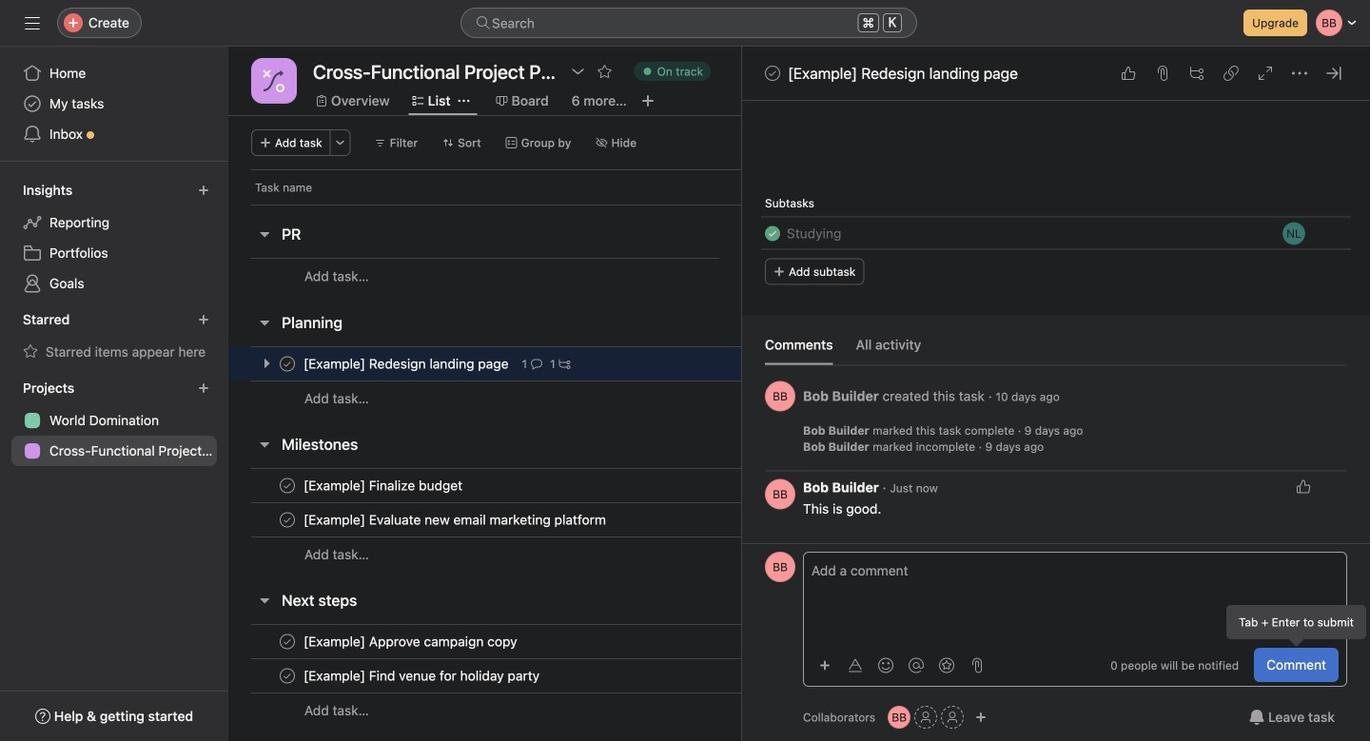 Task type: locate. For each thing, give the bounding box(es) containing it.
task name text field inside '[example] redesign landing page' cell
[[300, 355, 515, 374]]

mark complete checkbox inside [example] find venue for holiday party cell
[[276, 665, 299, 688]]

collapse task list for this group image for mark complete option within '[example] redesign landing page' cell
[[257, 315, 272, 330]]

2 open user profile image from the top
[[765, 552, 796, 583]]

1 collapse task list for this group image from the top
[[257, 315, 272, 330]]

3 task name text field from the top
[[300, 667, 546, 686]]

task name text field inside [example] finalize budget cell
[[300, 476, 469, 496]]

mark complete image for mark complete checkbox inside [example] approve campaign copy cell
[[276, 631, 299, 654]]

4 mark complete checkbox from the top
[[276, 665, 299, 688]]

Task name text field
[[300, 355, 515, 374], [300, 511, 612, 530]]

1 task name text field from the top
[[300, 355, 515, 374]]

1 vertical spatial task name text field
[[300, 633, 523, 652]]

1 mark complete checkbox from the top
[[276, 353, 299, 376]]

0 vertical spatial collapse task list for this group image
[[257, 315, 272, 330]]

task name text field inside [example] approve campaign copy cell
[[300, 633, 523, 652]]

emoji image
[[879, 658, 894, 674]]

1 vertical spatial collapse task list for this group image
[[257, 437, 272, 452]]

add or remove collaborators image
[[888, 706, 911, 729], [976, 712, 987, 724]]

Task Name text field
[[787, 223, 842, 244]]

collapse task list for this group image for task name text box inside [example] finalize budget cell
[[257, 437, 272, 452]]

collapse task list for this group image
[[257, 315, 272, 330], [257, 437, 272, 452]]

add tab image
[[641, 93, 656, 109]]

mark complete image
[[762, 62, 784, 85], [276, 353, 299, 376], [276, 475, 299, 497], [276, 509, 299, 532], [276, 631, 299, 654]]

3 mark complete checkbox from the top
[[276, 509, 299, 532]]

formatting image
[[848, 658, 863, 674]]

mark complete checkbox inside [example] finalize budget cell
[[276, 475, 299, 497]]

None text field
[[308, 54, 561, 89]]

more actions for this task image
[[1293, 66, 1308, 81]]

0 vertical spatial mark complete checkbox
[[762, 62, 784, 85]]

mark complete image inside [example] approve campaign copy cell
[[276, 631, 299, 654]]

1 comment image
[[531, 358, 543, 370]]

0 vertical spatial collapse task list for this group image
[[257, 227, 272, 242]]

0 horizontal spatial mark complete checkbox
[[276, 631, 299, 654]]

1 task name text field from the top
[[300, 476, 469, 496]]

new project or portfolio image
[[198, 383, 209, 394]]

Completed checkbox
[[762, 222, 784, 245]]

collapse task list for this group image up the expand subtask list for the task [example] redesign landing page icon
[[257, 315, 272, 330]]

[example] redesign landing page dialog
[[743, 0, 1371, 742]]

completed image
[[762, 222, 784, 245]]

tab list
[[765, 335, 1348, 366]]

open user profile image
[[765, 479, 796, 510]]

toggle assignee popover image
[[1283, 222, 1306, 245]]

[example] approve campaign copy cell
[[228, 625, 743, 660]]

1 subtask image
[[559, 358, 571, 370]]

1 horizontal spatial mark complete checkbox
[[762, 62, 784, 85]]

collapse task list for this group image
[[257, 227, 272, 242], [257, 593, 272, 608]]

1 vertical spatial open user profile image
[[765, 552, 796, 583]]

hide sidebar image
[[25, 15, 40, 30]]

0 likes. click to like this task image
[[1121, 66, 1137, 81]]

1 vertical spatial mark complete checkbox
[[276, 631, 299, 654]]

projects element
[[0, 371, 228, 470]]

Mark complete checkbox
[[276, 353, 299, 376], [276, 475, 299, 497], [276, 509, 299, 532], [276, 665, 299, 688]]

[example] finalize budget cell
[[228, 468, 743, 504]]

mark complete image inside the [example] evaluate new email marketing platform cell
[[276, 509, 299, 532]]

mark complete checkbox inside '[example] redesign landing page' cell
[[276, 353, 299, 376]]

mark complete checkbox inside the [example] evaluate new email marketing platform cell
[[276, 509, 299, 532]]

add items to starred image
[[198, 314, 209, 326]]

expand subtask list for the task [example] redesign landing page image
[[259, 356, 274, 371]]

2 collapse task list for this group image from the top
[[257, 593, 272, 608]]

tooltip
[[1228, 606, 1366, 645]]

0 vertical spatial task name text field
[[300, 476, 469, 496]]

2 task name text field from the top
[[300, 511, 612, 530]]

2 vertical spatial task name text field
[[300, 667, 546, 686]]

2 task name text field from the top
[[300, 633, 523, 652]]

row
[[228, 169, 813, 205], [251, 204, 743, 206], [228, 258, 926, 294], [228, 381, 926, 416], [228, 468, 926, 504], [228, 503, 926, 538], [228, 537, 926, 572], [228, 625, 926, 660], [228, 659, 926, 694], [228, 693, 926, 728]]

1 vertical spatial collapse task list for this group image
[[257, 593, 272, 608]]

open user profile image
[[765, 381, 796, 412], [765, 552, 796, 583]]

mark complete image for mark complete option within the the [example] evaluate new email marketing platform cell
[[276, 509, 299, 532]]

2 collapse task list for this group image from the top
[[257, 437, 272, 452]]

[example] evaluate new email marketing platform cell
[[228, 503, 743, 538]]

mark complete checkbox for task name text field in the [example] evaluate new email marketing platform cell
[[276, 509, 299, 532]]

Mark complete checkbox
[[762, 62, 784, 85], [276, 631, 299, 654]]

2 mark complete checkbox from the top
[[276, 475, 299, 497]]

task name text field inside the [example] evaluate new email marketing platform cell
[[300, 511, 612, 530]]

mark complete checkbox inside [example] approve campaign copy cell
[[276, 631, 299, 654]]

tab actions image
[[458, 95, 470, 107]]

toolbar
[[812, 652, 991, 679]]

list item
[[743, 217, 1371, 251]]

0 vertical spatial task name text field
[[300, 355, 515, 374]]

Task name text field
[[300, 476, 469, 496], [300, 633, 523, 652], [300, 667, 546, 686]]

None field
[[461, 8, 918, 38]]

0 horizontal spatial add or remove collaborators image
[[888, 706, 911, 729]]

mark complete image for mark complete option within '[example] redesign landing page' cell
[[276, 353, 299, 376]]

Search tasks, projects, and more text field
[[461, 8, 918, 38]]

1 open user profile image from the top
[[765, 381, 796, 412]]

mark complete image inside [example] finalize budget cell
[[276, 475, 299, 497]]

task name text field inside [example] find venue for holiday party cell
[[300, 667, 546, 686]]

0 vertical spatial open user profile image
[[765, 381, 796, 412]]

add to starred image
[[597, 64, 613, 79]]

1 vertical spatial task name text field
[[300, 511, 612, 530]]

main content
[[743, 0, 1371, 544]]

collapse task list for this group image down the expand subtask list for the task [example] redesign landing page icon
[[257, 437, 272, 452]]

mark complete image for mark complete checkbox inside [example] redesign landing page dialog
[[762, 62, 784, 85]]



Task type: describe. For each thing, give the bounding box(es) containing it.
task name text field for the [example] evaluate new email marketing platform cell in the bottom of the page
[[300, 476, 469, 496]]

copy task link image
[[1224, 66, 1240, 81]]

[example] redesign landing page cell
[[228, 347, 743, 382]]

header milestones tree grid
[[228, 468, 926, 572]]

mark complete image for mark complete option in the [example] finalize budget cell
[[276, 475, 299, 497]]

mark complete checkbox inside [example] redesign landing page dialog
[[762, 62, 784, 85]]

mark complete checkbox for task name text box inside [example] finalize budget cell
[[276, 475, 299, 497]]

[example] find venue for holiday party cell
[[228, 659, 743, 694]]

task name text field for [example] find venue for holiday party cell
[[300, 633, 523, 652]]

insert an object image
[[820, 660, 831, 672]]

description document
[[744, 0, 1348, 114]]

toolbar inside [example] redesign landing page dialog
[[812, 652, 991, 679]]

line_and_symbols image
[[263, 69, 286, 92]]

insights element
[[0, 173, 228, 303]]

1 horizontal spatial add or remove collaborators image
[[976, 712, 987, 724]]

attachments: add a file to this task, [example] redesign landing page image
[[1156, 66, 1171, 81]]

tab list inside [example] redesign landing page dialog
[[765, 335, 1348, 366]]

show options image
[[571, 64, 586, 79]]

1 collapse task list for this group image from the top
[[257, 227, 272, 242]]

new insights image
[[198, 185, 209, 196]]

header planning tree grid
[[228, 347, 926, 416]]

starred element
[[0, 303, 228, 371]]

mark complete image
[[276, 665, 299, 688]]

global element
[[0, 47, 228, 161]]

0 likes. click to like this task comment image
[[1297, 479, 1312, 495]]

mark complete checkbox for task name text box within the [example] find venue for holiday party cell
[[276, 665, 299, 688]]

header next steps tree grid
[[228, 625, 926, 728]]

at mention image
[[909, 658, 924, 674]]

full screen image
[[1259, 66, 1274, 81]]

close details image
[[1327, 66, 1342, 81]]

add subtask image
[[1190, 66, 1205, 81]]

more actions image
[[335, 137, 346, 149]]



Task type: vqa. For each thing, say whether or not it's contained in the screenshot.
LINKED PROJECTS FOR CHECK SECURITY PLEASE! 'CELL'
no



